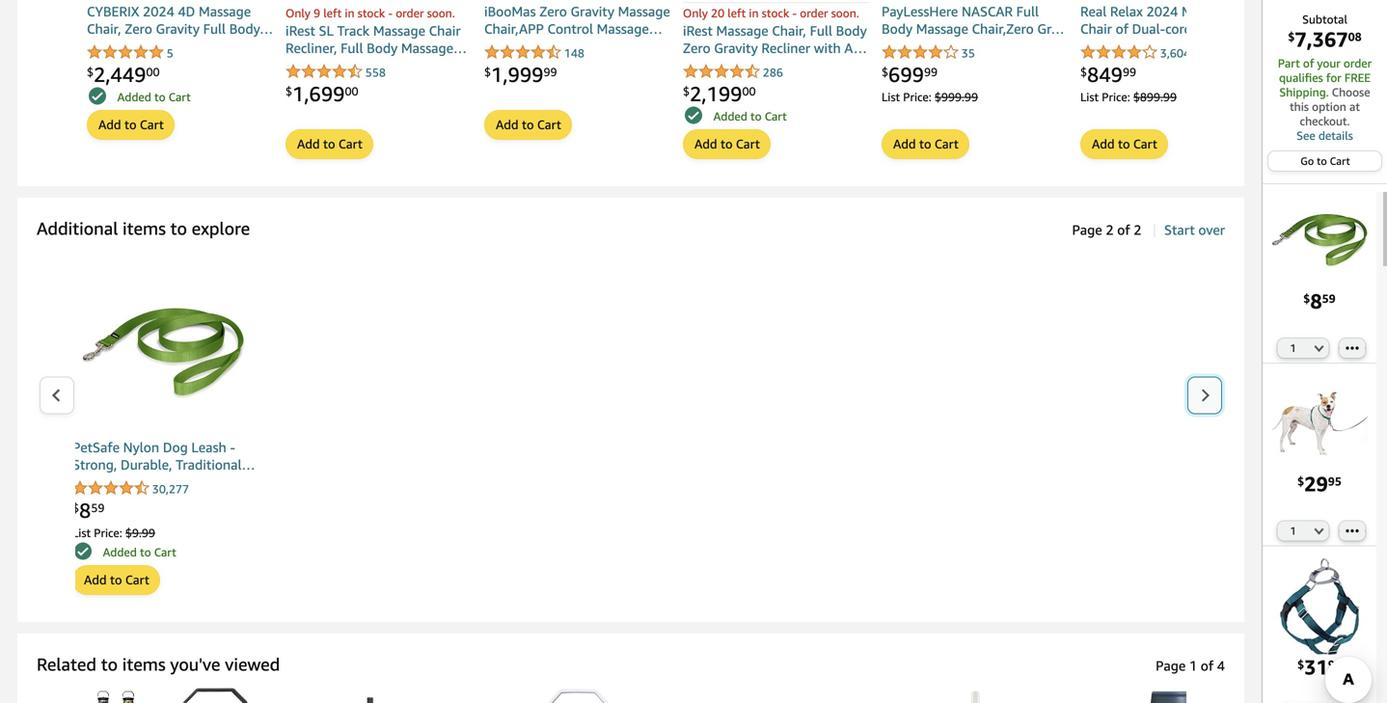 Task type: locate. For each thing, give the bounding box(es) containing it.
0 horizontal spatial petsafe nylon dog leash - strong, durable, traditional style leash with easy to use bolt snap - 1 in. x 6 ft., apple green image
[[72, 252, 260, 439]]

page left start
[[1073, 222, 1103, 238]]

2 horizontal spatial -
[[793, 6, 797, 20]]

go to cart link
[[1269, 152, 1382, 171]]

- for 2,199
[[793, 6, 797, 20]]

0 vertical spatial list
[[75, 0, 1388, 167]]

add down list price: $899.99
[[1093, 136, 1115, 151]]

- up irest sl track massage chair recliner, full body massage… link
[[388, 6, 393, 20]]

0 horizontal spatial price:
[[94, 526, 122, 540]]

2024
[[143, 3, 175, 19], [1147, 3, 1179, 19]]

add to cart down $ 1,999 99
[[496, 117, 562, 132]]

1 horizontal spatial 2024
[[1147, 3, 1179, 19]]

0 horizontal spatial 2
[[1106, 222, 1114, 238]]

1 up 2 hounds design freedom no pull dog harness | comfortable control for easy walking | adjustable dog harness | small, medium &amp; large dogs | made in usa | solid colors | 1&quot; lg teal image
[[1291, 525, 1297, 538]]

order inside the only 9 left in stock - order soon. irest sl track massage chair recliner, full body massage…
[[396, 6, 424, 20]]

2 2024 from the left
[[1147, 3, 1179, 19]]

add to cart submit down $ 1,999 99
[[485, 111, 571, 139]]

rcvlauf 30 oz tumbler with handle flip straw leak proof tumbler 30 oz insulated coffee mug with handle 30 oz tie dye tumbler image
[[87, 688, 274, 704]]

8
[[1311, 289, 1323, 313], [79, 498, 91, 523]]

$ 2,199 00
[[683, 81, 756, 106]]

1 horizontal spatial 00
[[345, 84, 359, 98]]

add down alert icon
[[695, 136, 718, 151]]

99 down '148' link
[[544, 65, 557, 79]]

1 for 29
[[1291, 525, 1297, 538]]

1 dropdown image from the top
[[1315, 344, 1325, 352]]

list for 8
[[72, 526, 91, 540]]

add to cart for petsafe nylon dog leash - strong, durable, traditional…
[[84, 573, 149, 588]]

1 2024 from the left
[[143, 3, 175, 19]]

added to cart for petsafe nylon dog leash - strong, durable, traditional…
[[103, 546, 176, 559]]

558
[[366, 66, 386, 79]]

0 horizontal spatial 99
[[544, 65, 557, 79]]

irest for 2,199
[[683, 23, 713, 39]]

$ 8 59
[[1304, 289, 1336, 313], [72, 498, 105, 523]]

08
[[1349, 30, 1362, 43]]

paylesshere nascar full body massage chair,zero gr… link
[[882, 3, 1069, 41]]

of left 4
[[1201, 658, 1214, 674]]

1 horizontal spatial stock
[[762, 6, 790, 20]]

added to cart down $ 2,449 00
[[117, 90, 191, 104]]

0 horizontal spatial zero
[[125, 21, 152, 37]]

irest inside the only 9 left in stock - order soon. irest sl track massage chair recliner, full body massage…
[[286, 23, 315, 39]]

left right 9
[[324, 6, 342, 20]]

chair,zero
[[972, 21, 1034, 37]]

gravity
[[571, 3, 615, 19], [156, 21, 200, 37], [714, 40, 758, 56]]

1 horizontal spatial price:
[[904, 90, 932, 104]]

full inside cyberix 2024 4d massage chair, zero gravity full body…
[[203, 21, 226, 37]]

1 list from the top
[[75, 0, 1388, 167]]

99 down 35 link
[[925, 65, 938, 79]]

next image
[[1201, 389, 1211, 403]]

list price: $9.99
[[72, 526, 155, 540]]

order inside part of your order qualifies for free shipping.
[[1344, 56, 1373, 70]]

chair inside real relax 2024 massage chair of dual-core s track, f…
[[1081, 21, 1113, 37]]

chair inside the only 9 left in stock - order soon. irest sl track massage chair recliner, full body massage…
[[429, 23, 461, 39]]

left right 20
[[728, 6, 746, 20]]

- inside the only 9 left in stock - order soon. irest sl track massage chair recliner, full body massage…
[[388, 6, 393, 20]]

2 vertical spatial zero
[[683, 40, 711, 56]]

order for 2,199
[[800, 6, 829, 20]]

$
[[1289, 30, 1296, 43], [87, 65, 94, 79], [484, 65, 491, 79], [882, 65, 889, 79], [1081, 65, 1088, 79], [286, 84, 292, 98], [683, 84, 690, 98], [1304, 292, 1311, 305], [1298, 475, 1305, 488], [72, 501, 79, 515], [1298, 658, 1305, 672]]

petsafe nylon dog leash - strong, durable, traditional… link
[[72, 439, 260, 477]]

30,277
[[152, 482, 189, 496]]

add down 2,449
[[98, 117, 121, 132]]

00 down 5 link
[[146, 65, 160, 79]]

add to cart submit down alert icon
[[684, 130, 770, 158]]

durable,
[[121, 457, 172, 473]]

add to cart submit for paylesshere nascar full body massage chair,zero gr…
[[883, 130, 969, 158]]

go
[[1301, 155, 1315, 167]]

paylesshere nascar full body massage chair,zero gr…
[[882, 3, 1065, 37]]

2 dropdown image from the top
[[1315, 528, 1325, 535]]

0 horizontal spatial only
[[286, 6, 311, 20]]

286
[[763, 66, 784, 79]]

chair
[[1081, 21, 1113, 37], [429, 23, 461, 39]]

massage inside cyberix 2024 4d massage chair, zero gravity full body…
[[199, 3, 251, 19]]

order up free
[[1344, 56, 1373, 70]]

dropdown image down $ 29 95
[[1315, 528, 1325, 535]]

0 vertical spatial massage…
[[597, 21, 663, 37]]

1 vertical spatial added
[[714, 109, 748, 123]]

leash
[[191, 440, 227, 456]]

stock inside only 20 left in stock - order soon. irest massage chair, full body zero gravity recliner with a…
[[762, 6, 790, 20]]

add to cart down list price: $999.99
[[894, 136, 959, 151]]

page up the stanley classic trigger-action travel mug | 16 oz image
[[1156, 658, 1186, 674]]

00 down 558 link
[[345, 84, 359, 98]]

0 horizontal spatial stock
[[358, 6, 385, 20]]

cart
[[169, 90, 191, 104], [765, 109, 787, 123], [140, 117, 164, 132], [537, 117, 562, 132], [339, 136, 363, 151], [736, 136, 760, 151], [935, 136, 959, 151], [1134, 136, 1158, 151], [1331, 155, 1351, 167], [154, 546, 176, 559], [125, 573, 149, 588]]

1 horizontal spatial -
[[388, 6, 393, 20]]

699
[[889, 62, 925, 86]]

- right leash
[[230, 440, 235, 456]]

1,999
[[491, 62, 544, 86]]

alert image down 2,449
[[89, 87, 106, 105]]

in inside only 20 left in stock - order soon. irest massage chair, full body zero gravity recliner with a…
[[749, 6, 759, 20]]

free
[[1345, 71, 1371, 84]]

stock down irest massage chair, full body zero gravity recliner with ai voice control, sl track, bluetooth, yoga stretching, foot roller image
[[762, 6, 790, 20]]

body inside only 20 left in stock - order soon. irest massage chair, full body zero gravity recliner with a…
[[836, 23, 867, 39]]

1 horizontal spatial list
[[882, 90, 901, 104]]

00 inside $ 1,699 00
[[345, 84, 359, 98]]

1 horizontal spatial 99
[[925, 65, 938, 79]]

chair, inside cyberix 2024 4d massage chair, zero gravity full body…
[[87, 21, 121, 37]]

strong,
[[72, 457, 117, 473]]

2 horizontal spatial price:
[[1102, 90, 1131, 104]]

stock inside the only 9 left in stock - order soon. irest sl track massage chair recliner, full body massage…
[[358, 6, 385, 20]]

1 horizontal spatial chair,
[[772, 23, 807, 39]]

Add to Cart submit
[[88, 111, 174, 139], [485, 111, 571, 139], [287, 130, 372, 158], [684, 130, 770, 158], [883, 130, 969, 158], [1082, 130, 1168, 158], [73, 566, 159, 594]]

0 horizontal spatial chair,
[[87, 21, 121, 37]]

relax
[[1111, 3, 1144, 19]]

2
[[1106, 222, 1114, 238], [1134, 222, 1142, 238]]

massage…
[[597, 21, 663, 37], [401, 40, 467, 56]]

of up qualifies
[[1304, 56, 1315, 70]]

0 horizontal spatial page
[[1073, 222, 1103, 238]]

start over link
[[1165, 222, 1226, 238]]

iboomas zero gravity massage chair,app control massage…
[[484, 3, 671, 37]]

order inside only 20 left in stock - order soon. irest massage chair, full body zero gravity recliner with a…
[[800, 6, 829, 20]]

0 horizontal spatial irest
[[286, 23, 315, 39]]

dropdown image for 8
[[1315, 344, 1325, 352]]

2 horizontal spatial list
[[1081, 90, 1099, 104]]

1 horizontal spatial 2
[[1134, 222, 1142, 238]]

price: down the $ 699 99 at top
[[904, 90, 932, 104]]

1 horizontal spatial only
[[683, 6, 708, 20]]

see
[[1297, 129, 1316, 142]]

items up rcvlauf 30 oz tumbler with handle flip straw leak proof tumbler 30 oz insulated coffee mug with handle 30 oz tie dye tumbler image
[[122, 654, 166, 675]]

0 horizontal spatial list
[[72, 526, 91, 540]]

chair, down cyberix
[[87, 21, 121, 37]]

added down $ 2,449 00
[[117, 90, 151, 104]]

dropdown image
[[1315, 344, 1325, 352], [1315, 528, 1325, 535]]

1 vertical spatial massage…
[[401, 40, 467, 56]]

0 vertical spatial zero
[[540, 3, 567, 19]]

0 horizontal spatial order
[[396, 6, 424, 20]]

-
[[388, 6, 393, 20], [793, 6, 797, 20], [230, 440, 235, 456]]

148 link
[[484, 44, 585, 62]]

add to cart submit down list price: $9.99
[[73, 566, 159, 594]]

1 horizontal spatial in
[[749, 6, 759, 20]]

1 vertical spatial alert image
[[74, 543, 92, 560]]

alert image for petsafe nylon dog leash - strong, durable, traditional…
[[74, 543, 92, 560]]

zero up 286 link
[[683, 40, 711, 56]]

add down list price: $9.99
[[84, 573, 107, 588]]

0 vertical spatial page
[[1073, 222, 1103, 238]]

alert image down list price: $9.99
[[74, 543, 92, 560]]

body down paylesshere
[[882, 21, 913, 37]]

0 vertical spatial added to cart
[[117, 90, 191, 104]]

massage up body…
[[199, 3, 251, 19]]

1 horizontal spatial left
[[728, 6, 746, 20]]

1 left 4
[[1190, 658, 1198, 674]]

2024 inside cyberix 2024 4d massage chair, zero gravity full body…
[[143, 3, 175, 19]]

chair left chair,app
[[429, 23, 461, 39]]

2 horizontal spatial 99
[[1123, 65, 1137, 79]]

2 horizontal spatial zero
[[683, 40, 711, 56]]

soon. up irest sl track massage chair recliner, full body massage… link
[[427, 6, 455, 20]]

1 horizontal spatial massage…
[[597, 21, 663, 37]]

in
[[345, 6, 355, 20], [749, 6, 759, 20]]

in down irest massage chair, full body zero gravity recliner with ai voice control, sl track, bluetooth, yoga stretching, foot roller image
[[749, 6, 759, 20]]

irest up recliner, on the left top
[[286, 23, 315, 39]]

1 horizontal spatial gravity
[[571, 3, 615, 19]]

0 horizontal spatial 00
[[146, 65, 160, 79]]

1 irest from the left
[[286, 23, 315, 39]]

148
[[564, 46, 585, 60]]

0 horizontal spatial left
[[324, 6, 342, 20]]

2 list from the top
[[75, 688, 1388, 704]]

2 99 from the left
[[925, 65, 938, 79]]

add to cart down $ 1,699 00
[[297, 136, 363, 151]]

$ 31 98
[[1298, 655, 1342, 679]]

price: down $ 849 99
[[1102, 90, 1131, 104]]

00 inside $ 2,449 00
[[146, 65, 160, 79]]

2 horizontal spatial 00
[[743, 84, 756, 98]]

body up a… on the top of page
[[836, 23, 867, 39]]

1,699
[[292, 81, 345, 106]]

track,
[[1207, 21, 1243, 37]]

add to cart submit down $ 2,449 00
[[88, 111, 174, 139]]

00 for 1,699
[[345, 84, 359, 98]]

list for 849
[[1081, 90, 1099, 104]]

paylesshere
[[882, 3, 959, 19]]

left inside the only 9 left in stock - order soon. irest sl track massage chair recliner, full body massage…
[[324, 6, 342, 20]]

$ inside $ 849 99
[[1081, 65, 1088, 79]]

59
[[1323, 292, 1336, 305], [91, 501, 105, 515]]

add down '1,999'
[[496, 117, 519, 132]]

added to cart down the $9.99
[[103, 546, 176, 559]]

gravity down 4d
[[156, 21, 200, 37]]

0 vertical spatial 1
[[1291, 342, 1297, 354]]

99 for 699
[[925, 65, 938, 79]]

2 horizontal spatial order
[[1344, 56, 1373, 70]]

add to cart submit for real relax 2024 massage chair of dual-core s track, f…
[[1082, 130, 1168, 158]]

- down irest massage chair, full body zero gravity recliner with ai voice control, sl track, bluetooth, yoga stretching, foot roller image
[[793, 6, 797, 20]]

left inside only 20 left in stock - order soon. irest massage chair, full body zero gravity recliner with a…
[[728, 6, 746, 20]]

see details link
[[1273, 128, 1378, 143]]

add to cart
[[98, 117, 164, 132], [496, 117, 562, 132], [297, 136, 363, 151], [695, 136, 760, 151], [894, 136, 959, 151], [1093, 136, 1158, 151], [84, 573, 149, 588]]

1 vertical spatial zero
[[125, 21, 152, 37]]

left
[[324, 6, 342, 20], [728, 6, 746, 20]]

zero up 5 link
[[125, 21, 152, 37]]

gravity down the iboomas zero gravity massage chair,app control massage chair full body with back and calf heating,electric leg extension,sl t image
[[571, 3, 615, 19]]

full left body…
[[203, 21, 226, 37]]

558 link
[[286, 64, 386, 81]]

items right additional
[[123, 218, 166, 239]]

1 99 from the left
[[544, 65, 557, 79]]

0 horizontal spatial -
[[230, 440, 235, 456]]

body inside the only 9 left in stock - order soon. irest sl track massage chair recliner, full body massage…
[[367, 40, 398, 56]]

irest inside only 20 left in stock - order soon. irest massage chair, full body zero gravity recliner with a…
[[683, 23, 713, 39]]

dropdown image up petsafe 3 in 1 no-pull dog harness - walk, train or travel - helps prevent pets from pulling on walks - seatbelt loop doubles as quick access handle - reflective accents - medium, teal image
[[1315, 344, 1325, 352]]

only inside the only 9 left in stock - order soon. irest sl track massage chair recliner, full body massage…
[[286, 6, 311, 20]]

00 inside the $ 2,199 00
[[743, 84, 756, 98]]

option
[[1313, 100, 1347, 113]]

99 inside $ 849 99
[[1123, 65, 1137, 79]]

$ 699 99
[[882, 62, 938, 86]]

1 left from the left
[[324, 6, 342, 20]]

chair, up recliner
[[772, 23, 807, 39]]

chair down real
[[1081, 21, 1113, 37]]

added down the $ 2,199 00 on the top of page
[[714, 109, 748, 123]]

iboomas zero gravity massage chair,app control massage… link
[[484, 3, 672, 41]]

1 horizontal spatial page
[[1156, 658, 1186, 674]]

full up with
[[810, 23, 833, 39]]

only 20 left in stock - order soon. irest massage chair, full body zero gravity recliner with a…
[[683, 6, 868, 56]]

0 vertical spatial alert image
[[89, 87, 106, 105]]

this
[[1290, 100, 1310, 113]]

add to cart submit for cyberix 2024 4d massage chair, zero gravity full body…
[[88, 111, 174, 139]]

soon. up a… on the top of page
[[832, 6, 860, 20]]

2 2 from the left
[[1134, 222, 1142, 238]]

1 vertical spatial $ 8 59
[[72, 498, 105, 523]]

$ inside subtotal $ 7,367 08
[[1289, 30, 1296, 43]]

1 vertical spatial gravity
[[156, 21, 200, 37]]

gravity inside cyberix 2024 4d massage chair, zero gravity full body…
[[156, 21, 200, 37]]

gravity inside iboomas zero gravity massage chair,app control massage…
[[571, 3, 615, 19]]

0 horizontal spatial 2024
[[143, 3, 175, 19]]

add to cart down list price: $899.99
[[1093, 136, 1158, 151]]

added down list price: $9.99
[[103, 546, 137, 559]]

$ 2,449 00
[[87, 62, 160, 86]]

with
[[814, 40, 841, 56]]

you've
[[170, 654, 220, 675]]

0 horizontal spatial body
[[367, 40, 398, 56]]

irest sl track massage chair recliner, full body massage… link
[[286, 22, 473, 60]]

irest down 20
[[683, 23, 713, 39]]

only inside only 20 left in stock - order soon. irest massage chair, full body zero gravity recliner with a…
[[683, 6, 708, 20]]

of left start
[[1118, 222, 1131, 238]]

massage down 20
[[717, 23, 769, 39]]

paylesshere nascar full body massage chair,zero gravity electric shiatsu massage chair recliner with heat therapy foot roller image
[[882, 0, 1069, 3]]

in inside the only 9 left in stock - order soon. irest sl track massage chair recliner, full body massage…
[[345, 6, 355, 20]]

2 stock from the left
[[762, 6, 790, 20]]

body…
[[229, 21, 273, 37]]

order up irest sl track massage chair recliner, full body massage… link
[[396, 6, 424, 20]]

99 for 849
[[1123, 65, 1137, 79]]

add to cart down $ 2,449 00
[[98, 117, 164, 132]]

price:
[[904, 90, 932, 104], [1102, 90, 1131, 104], [94, 526, 122, 540]]

- inside only 20 left in stock - order soon. irest massage chair, full body zero gravity recliner with a…
[[793, 6, 797, 20]]

$999.99
[[935, 90, 979, 104]]

irest massage chair, full body zero gravity recliner with ai voice control, sl track, bluetooth, yoga stretching, foot roller image
[[683, 0, 871, 3]]

price: left the $9.99
[[94, 526, 122, 540]]

99 inside $ 1,999 99
[[544, 65, 557, 79]]

1 in from the left
[[345, 6, 355, 20]]

00 down 286 link
[[743, 84, 756, 98]]

0 horizontal spatial soon.
[[427, 6, 455, 20]]

0 vertical spatial dropdown image
[[1315, 344, 1325, 352]]

0 horizontal spatial in
[[345, 6, 355, 20]]

1 vertical spatial 59
[[91, 501, 105, 515]]

alert image
[[89, 87, 106, 105], [74, 543, 92, 560]]

00 for 2,199
[[743, 84, 756, 98]]

1 soon. from the left
[[427, 6, 455, 20]]

traditional…
[[176, 457, 255, 473]]

soon. inside the only 9 left in stock - order soon. irest sl track massage chair recliner, full body massage…
[[427, 6, 455, 20]]

stock up track on the top of the page
[[358, 6, 385, 20]]

1 horizontal spatial $ 8 59
[[1304, 289, 1336, 313]]

only left 9
[[286, 6, 311, 20]]

2 soon. from the left
[[832, 6, 860, 20]]

gravity up 286 link
[[714, 40, 758, 56]]

list down '699'
[[882, 90, 901, 104]]

f…
[[1246, 21, 1266, 37]]

dropdown image for 29
[[1315, 528, 1325, 535]]

add to cart submit down list price: $999.99
[[883, 130, 969, 158]]

add to cart down list price: $9.99
[[84, 573, 149, 588]]

2 vertical spatial gravity
[[714, 40, 758, 56]]

1 horizontal spatial chair
[[1081, 21, 1113, 37]]

99 down 3,604 link
[[1123, 65, 1137, 79]]

massage up 35 link
[[917, 21, 969, 37]]

1 stock from the left
[[358, 6, 385, 20]]

soon. for 2,199
[[832, 6, 860, 20]]

0 vertical spatial $ 8 59
[[1304, 289, 1336, 313]]

price: for 849
[[1102, 90, 1131, 104]]

irest for 1,699
[[286, 23, 315, 39]]

add for petsafe nylon dog leash - strong, durable, traditional…
[[84, 573, 107, 588]]

massage up s
[[1182, 3, 1235, 19]]

add to cart submit down list price: $899.99
[[1082, 130, 1168, 158]]

massage down the iboomas zero gravity massage chair,app control massage chair full body with back and calf heating,electric leg extension,sl t image
[[618, 3, 671, 19]]

0 vertical spatial added
[[117, 90, 151, 104]]

1 horizontal spatial 8
[[1311, 289, 1323, 313]]

0 horizontal spatial 8
[[79, 498, 91, 523]]

0 horizontal spatial chair
[[429, 23, 461, 39]]

in up track on the top of the page
[[345, 6, 355, 20]]

00
[[146, 65, 160, 79], [345, 84, 359, 98], [743, 84, 756, 98]]

1 up petsafe 3 in 1 no-pull dog harness - walk, train or travel - helps prevent pets from pulling on walks - seatbelt loop doubles as quick access handle - reflective accents - medium, teal image
[[1291, 342, 1297, 354]]

1 vertical spatial list
[[75, 688, 1388, 704]]

1 horizontal spatial soon.
[[832, 6, 860, 20]]

0 horizontal spatial gravity
[[156, 21, 200, 37]]

2 horizontal spatial body
[[882, 21, 913, 37]]

zero up control
[[540, 3, 567, 19]]

to
[[154, 90, 166, 104], [751, 109, 762, 123], [124, 117, 137, 132], [522, 117, 534, 132], [323, 136, 335, 151], [721, 136, 733, 151], [920, 136, 932, 151], [1119, 136, 1131, 151], [1318, 155, 1328, 167], [170, 218, 187, 239], [140, 546, 151, 559], [110, 573, 122, 588], [101, 654, 118, 675]]

35
[[962, 46, 976, 60]]

3 99 from the left
[[1123, 65, 1137, 79]]

petsafe nylon dog leash - strong, durable, traditional style leash with easy to use bolt snap - 1 in. x 6 ft., apple green image
[[1272, 192, 1369, 289], [72, 252, 260, 439]]

99 inside the $ 699 99
[[925, 65, 938, 79]]

2 left from the left
[[728, 6, 746, 20]]

1 horizontal spatial body
[[836, 23, 867, 39]]

2 horizontal spatial gravity
[[714, 40, 758, 56]]

list
[[75, 0, 1388, 167], [75, 688, 1388, 704]]

page for page 1 of 4
[[1156, 658, 1186, 674]]

page 2 of 2
[[1073, 222, 1142, 238]]

2024 down real relax 2024 massage chair of dual-core s track, full body massage recliner of zero gravity with app control, black and gr image
[[1147, 3, 1179, 19]]

added to cart
[[117, 90, 191, 104], [714, 109, 787, 123], [103, 546, 176, 559]]

order up with
[[800, 6, 829, 20]]

1 vertical spatial page
[[1156, 658, 1186, 674]]

in for 1,699
[[345, 6, 355, 20]]

2 irest from the left
[[683, 23, 713, 39]]

1 horizontal spatial zero
[[540, 3, 567, 19]]

1 only from the left
[[286, 6, 311, 20]]

2 in from the left
[[749, 6, 759, 20]]

1 horizontal spatial 59
[[1323, 292, 1336, 305]]

add for cyberix 2024 4d massage chair, zero gravity full body…
[[98, 117, 121, 132]]

full inside the only 9 left in stock - order soon. irest sl track massage chair recliner, full body massage…
[[341, 40, 363, 56]]

soon. inside only 20 left in stock - order soon. irest massage chair, full body zero gravity recliner with a…
[[832, 6, 860, 20]]

1 vertical spatial items
[[122, 654, 166, 675]]

list down 849 on the right of page
[[1081, 90, 1099, 104]]

add down list price: $999.99
[[894, 136, 916, 151]]

of down relax
[[1116, 21, 1129, 37]]

0 horizontal spatial massage…
[[401, 40, 467, 56]]

0 vertical spatial gravity
[[571, 3, 615, 19]]

2 vertical spatial added
[[103, 546, 137, 559]]

added for petsafe nylon dog leash - strong, durable, traditional…
[[103, 546, 137, 559]]

1 horizontal spatial order
[[800, 6, 829, 20]]

full
[[1017, 3, 1039, 19], [203, 21, 226, 37], [810, 23, 833, 39], [341, 40, 363, 56]]

iboomas
[[484, 3, 536, 19]]

added to cart down the $ 2,199 00 on the top of page
[[714, 109, 787, 123]]

2 only from the left
[[683, 6, 708, 20]]

list left the $9.99
[[72, 526, 91, 540]]

only left 20
[[683, 6, 708, 20]]

full down track on the top of the page
[[341, 40, 363, 56]]

1 vertical spatial dropdown image
[[1315, 528, 1325, 535]]

2024 inside real relax 2024 massage chair of dual-core s track, f…
[[1147, 3, 1179, 19]]

stock
[[358, 6, 385, 20], [762, 6, 790, 20]]

massage right track on the top of the page
[[373, 23, 426, 39]]

1 horizontal spatial irest
[[683, 23, 713, 39]]

full up gr…
[[1017, 3, 1039, 19]]

only for 2,199
[[683, 6, 708, 20]]

viewed
[[225, 654, 280, 675]]

body up 558
[[367, 40, 398, 56]]

alert image
[[685, 107, 703, 124]]

1 vertical spatial 1
[[1291, 525, 1297, 538]]

0 vertical spatial items
[[123, 218, 166, 239]]

shipping.
[[1280, 85, 1330, 99]]

2 vertical spatial added to cart
[[103, 546, 176, 559]]

2024 down cyberix 2024 4d massage chair, zero gravity full body airbag massage,heating function,thai stretching recliner with longer sl image on the top
[[143, 3, 175, 19]]



Task type: vqa. For each thing, say whether or not it's contained in the screenshot.
Amazon to the bottom
no



Task type: describe. For each thing, give the bounding box(es) containing it.
left for 1,699
[[324, 6, 342, 20]]

price: for 699
[[904, 90, 932, 104]]

tlinna 40oz stainless steel vacuum insulated tumbler with lid and straw for water, iced tea or coffee, smoothie and more (bla image
[[286, 688, 473, 704]]

s
[[1195, 21, 1203, 37]]

chair, inside only 20 left in stock - order soon. irest massage chair, full body zero gravity recliner with a…
[[772, 23, 807, 39]]

1 vertical spatial added to cart
[[714, 109, 787, 123]]

5 link
[[87, 44, 174, 62]]

2,449
[[94, 62, 146, 86]]

$ inside the $ 2,199 00
[[683, 84, 690, 98]]

massage inside real relax 2024 massage chair of dual-core s track, f…
[[1182, 3, 1235, 19]]

massage… inside the only 9 left in stock - order soon. irest sl track massage chair recliner, full body massage…
[[401, 40, 467, 56]]

subtotal $ 7,367 08
[[1289, 13, 1362, 51]]

95
[[1329, 475, 1342, 488]]

alert image for cyberix 2024 4d massage chair, zero gravity full body…
[[89, 87, 106, 105]]

$9.99
[[125, 526, 155, 540]]

add for iboomas zero gravity massage chair,app control massage…
[[496, 117, 519, 132]]

gr…
[[1038, 21, 1065, 37]]

page for page 2 of 2
[[1073, 222, 1103, 238]]

stanley iceflow stainless steel tumbler with straw, vacuum insulated water bottle for home, office or car, reusable cup with image
[[484, 688, 672, 704]]

add to cart for iboomas zero gravity massage chair,app control massage…
[[496, 117, 562, 132]]

recliner,
[[286, 40, 337, 56]]

stock for 1,699
[[358, 6, 385, 20]]

2 vertical spatial 1
[[1190, 658, 1198, 674]]

chair,app
[[484, 21, 544, 37]]

3,604 link
[[1081, 44, 1191, 62]]

1 horizontal spatial petsafe nylon dog leash - strong, durable, traditional style leash with easy to use bolt snap - 1 in. x 6 ft., apple green image
[[1272, 192, 1369, 289]]

start
[[1165, 222, 1196, 238]]

part of your order qualifies for free shipping.
[[1279, 56, 1373, 99]]

$ 849 99
[[1081, 62, 1137, 86]]

- inside the petsafe nylon dog leash - strong, durable, traditional…
[[230, 440, 235, 456]]

849
[[1088, 62, 1123, 86]]

choose
[[1333, 85, 1371, 99]]

list price: $999.99
[[882, 90, 979, 104]]

for
[[1327, 71, 1342, 84]]

zero inside iboomas zero gravity massage chair,app control massage…
[[540, 3, 567, 19]]

real relax 2024 massage chair of dual-core s track, full body massage recliner of zero gravity with app control, black and gr image
[[1081, 0, 1268, 3]]

3,604
[[1161, 46, 1191, 60]]

full inside only 20 left in stock - order soon. irest massage chair, full body zero gravity recliner with a…
[[810, 23, 833, 39]]

subtotal
[[1303, 13, 1348, 26]]

choose this option at checkout. see details
[[1290, 85, 1371, 142]]

a…
[[845, 40, 868, 56]]

petsafe 3 in 1 no-pull dog harness - walk, train or travel - helps prevent pets from pulling on walks - seatbelt loop doubles as quick access handle - reflective accents - medium, teal image
[[1272, 375, 1369, 472]]

irest massage chair, full body zero gravity recliner with a… link
[[683, 22, 871, 60]]

gravity inside only 20 left in stock - order soon. irest massage chair, full body zero gravity recliner with a…
[[714, 40, 758, 56]]

at
[[1350, 100, 1361, 113]]

0 vertical spatial 8
[[1311, 289, 1323, 313]]

your
[[1318, 56, 1341, 70]]

stanley classic trigger-action travel mug | 16 oz image
[[1081, 688, 1268, 704]]

body inside paylesshere nascar full body massage chair,zero gr…
[[882, 21, 913, 37]]

of inside real relax 2024 massage chair of dual-core s track, f…
[[1116, 21, 1129, 37]]

30,277 link
[[72, 481, 189, 498]]

00 for 2,449
[[146, 65, 160, 79]]

core
[[1166, 21, 1192, 37]]

1 vertical spatial 8
[[79, 498, 91, 523]]

left for 2,199
[[728, 6, 746, 20]]

massage inside the only 9 left in stock - order soon. irest sl track massage chair recliner, full body massage…
[[373, 23, 426, 39]]

only for 1,699
[[286, 6, 311, 20]]

massage… inside iboomas zero gravity massage chair,app control massage…
[[597, 21, 663, 37]]

massage inside only 20 left in stock - order soon. irest massage chair, full body zero gravity recliner with a…
[[717, 23, 769, 39]]

31
[[1305, 655, 1329, 679]]

0 horizontal spatial $ 8 59
[[72, 498, 105, 523]]

29
[[1305, 472, 1329, 496]]

part
[[1279, 56, 1301, 70]]

4
[[1218, 658, 1226, 674]]

cyberix 2024 4d massage chair, zero gravity full body…
[[87, 3, 273, 37]]

2 hounds design freedom no pull dog harness | comfortable control for easy walking | adjustable dog harness | small, medium &amp; large dogs | made in usa | solid colors | 1&quot; lg teal image
[[1272, 558, 1369, 655]]

related
[[37, 654, 97, 675]]

real relax 2024 massage chair of dual-core s track, f…
[[1081, 3, 1266, 37]]

simpleasy 30 oz tumbler with flip straw - vacuum insulated stainless steel water bottle for home, office or car - reusable cu image
[[882, 688, 1069, 704]]

full inside paylesshere nascar full body massage chair,zero gr…
[[1017, 3, 1039, 19]]

35 link
[[882, 44, 976, 62]]

0 horizontal spatial 59
[[91, 501, 105, 515]]

iboomas zero gravity massage chair,app control massage chair full body with back and calf heating,electric leg extension,sl t image
[[484, 0, 672, 3]]

$ inside $ 31 98
[[1298, 658, 1305, 672]]

$ inside $ 29 95
[[1298, 475, 1305, 488]]

in for 2,199
[[749, 6, 759, 20]]

9
[[314, 6, 321, 20]]

nylon
[[123, 440, 159, 456]]

additional
[[37, 218, 118, 239]]

cyberix 2024 4d massage chair, zero gravity full body airbag massage,heating function,thai stretching recliner with longer sl image
[[87, 0, 274, 3]]

- for 1,699
[[388, 6, 393, 20]]

checkout.
[[1301, 114, 1351, 128]]

1 for 8
[[1291, 342, 1297, 354]]

only 9 left in stock - order soon. irest sl track massage chair recliner, full body massage…
[[286, 6, 467, 56]]

add to cart for cyberix 2024 4d massage chair, zero gravity full body…
[[98, 117, 164, 132]]

price: for 8
[[94, 526, 122, 540]]

recliner
[[762, 40, 811, 56]]

add to cart submit for petsafe nylon dog leash - strong, durable, traditional…
[[73, 566, 159, 594]]

sl
[[319, 23, 334, 39]]

1 2 from the left
[[1106, 222, 1114, 238]]

zero inside only 20 left in stock - order soon. irest massage chair, full body zero gravity recliner with a…
[[683, 40, 711, 56]]

additional items to explore
[[37, 218, 250, 239]]

page 1 of 4
[[1156, 658, 1226, 674]]

massage inside paylesshere nascar full body massage chair,zero gr…
[[917, 21, 969, 37]]

add for paylesshere nascar full body massage chair,zero gr…
[[894, 136, 916, 151]]

details
[[1319, 129, 1354, 142]]

list for 699
[[882, 90, 901, 104]]

$ inside the $ 699 99
[[882, 65, 889, 79]]

add to cart for paylesshere nascar full body massage chair,zero gr…
[[894, 136, 959, 151]]

control
[[548, 21, 594, 37]]

list containing 2,449
[[75, 0, 1388, 167]]

286 link
[[683, 64, 784, 81]]

nascar
[[962, 3, 1013, 19]]

7,367
[[1296, 27, 1349, 51]]

real relax 2024 massage chair of dual-core s track, f… link
[[1081, 3, 1268, 41]]

qualifies
[[1280, 71, 1324, 84]]

explore
[[192, 218, 250, 239]]

5
[[167, 46, 174, 60]]

petsafe nylon dog leash - strong, durable, traditional…
[[72, 440, 255, 473]]

soon. for 1,699
[[427, 6, 455, 20]]

$ 1,699 00
[[286, 81, 359, 106]]

added to cart for cyberix 2024 4d massage chair, zero gravity full body…
[[117, 90, 191, 104]]

cyberix
[[87, 3, 139, 19]]

2,199
[[690, 81, 743, 106]]

previous image
[[51, 389, 62, 403]]

$ 29 95
[[1298, 472, 1342, 496]]

dog
[[163, 440, 188, 456]]

massage inside iboomas zero gravity massage chair,app control massage…
[[618, 3, 671, 19]]

related to items you've viewed
[[37, 654, 280, 675]]

track
[[337, 23, 370, 39]]

99 for 1,999
[[544, 65, 557, 79]]

0 vertical spatial 59
[[1323, 292, 1336, 305]]

98
[[1329, 658, 1342, 672]]

add for real relax 2024 massage chair of dual-core s track, f…
[[1093, 136, 1115, 151]]

$ inside $ 1,999 99
[[484, 65, 491, 79]]

$ 1,999 99
[[484, 62, 557, 86]]

added for cyberix 2024 4d massage chair, zero gravity full body…
[[117, 90, 151, 104]]

20
[[711, 6, 725, 20]]

go to cart
[[1301, 155, 1351, 167]]

add to cart submit for iboomas zero gravity massage chair,app control massage…
[[485, 111, 571, 139]]

$ inside $ 1,699 00
[[286, 84, 292, 98]]

order for 1,699
[[396, 6, 424, 20]]

real
[[1081, 3, 1107, 19]]

add to cart down alert icon
[[695, 136, 760, 151]]

add to cart for real relax 2024 massage chair of dual-core s track, f…
[[1093, 136, 1158, 151]]

add down 1,699
[[297, 136, 320, 151]]

of inside part of your order qualifies for free shipping.
[[1304, 56, 1315, 70]]

stock for 2,199
[[762, 6, 790, 20]]

petsafe
[[72, 440, 120, 456]]

start over
[[1165, 222, 1226, 238]]

$899.99
[[1134, 90, 1177, 104]]

zero inside cyberix 2024 4d massage chair, zero gravity full body…
[[125, 21, 152, 37]]

$ inside $ 2,449 00
[[87, 65, 94, 79]]

add to cart submit down $ 1,699 00
[[287, 130, 372, 158]]



